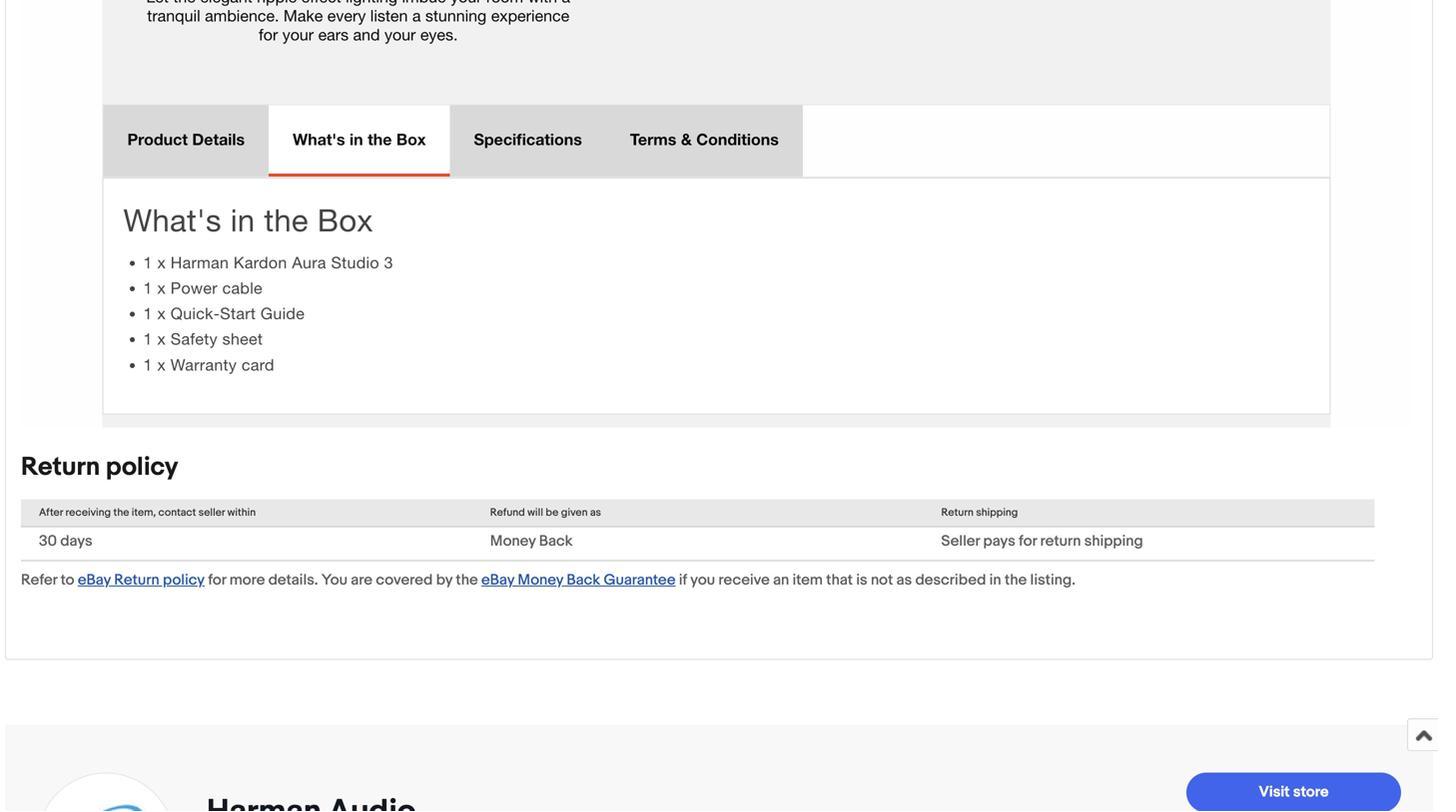 Task type: describe. For each thing, give the bounding box(es) containing it.
0 vertical spatial back
[[539, 533, 573, 551]]

you
[[690, 572, 715, 590]]

within
[[227, 507, 256, 520]]

1 vertical spatial policy
[[163, 572, 205, 590]]

that
[[826, 572, 853, 590]]

0 vertical spatial shipping
[[976, 507, 1018, 520]]

return
[[1040, 533, 1081, 551]]

are
[[351, 572, 373, 590]]

be
[[546, 507, 559, 520]]

pays
[[983, 533, 1015, 551]]

1 horizontal spatial the
[[456, 572, 478, 590]]

1 horizontal spatial for
[[1019, 533, 1037, 551]]

after
[[39, 507, 63, 520]]

to
[[61, 572, 74, 590]]

0 vertical spatial policy
[[106, 452, 178, 483]]

days
[[60, 533, 92, 551]]

store
[[1293, 784, 1329, 802]]

visit store
[[1259, 784, 1329, 802]]

ebay money back guarantee link
[[481, 572, 676, 590]]

2 ebay from the left
[[481, 572, 514, 590]]

receive
[[718, 572, 770, 590]]

return for return shipping
[[941, 507, 974, 520]]

1 horizontal spatial return
[[114, 572, 159, 590]]

0 vertical spatial as
[[590, 507, 601, 520]]

1 vertical spatial back
[[567, 572, 600, 590]]

not
[[871, 572, 893, 590]]

30 days
[[39, 533, 92, 551]]

is
[[856, 572, 867, 590]]

seller
[[198, 507, 225, 520]]

return shipping
[[941, 507, 1018, 520]]

receiving
[[65, 507, 111, 520]]

1 vertical spatial money
[[518, 572, 563, 590]]

guarantee
[[604, 572, 676, 590]]

refund
[[490, 507, 525, 520]]

0 horizontal spatial the
[[113, 507, 129, 520]]



Task type: locate. For each thing, give the bounding box(es) containing it.
30
[[39, 533, 57, 551]]

item
[[793, 572, 823, 590]]

1 vertical spatial as
[[896, 572, 912, 590]]

ebay
[[78, 572, 111, 590], [481, 572, 514, 590]]

the right in
[[1005, 572, 1027, 590]]

back left guarantee
[[567, 572, 600, 590]]

will
[[527, 507, 543, 520]]

return
[[21, 452, 100, 483], [941, 507, 974, 520], [114, 572, 159, 590]]

visit
[[1259, 784, 1290, 802]]

1 vertical spatial shipping
[[1084, 533, 1143, 551]]

0 vertical spatial for
[[1019, 533, 1037, 551]]

back down the be
[[539, 533, 573, 551]]

ebay down "money back"
[[481, 572, 514, 590]]

you
[[321, 572, 347, 590]]

as right given on the bottom left
[[590, 507, 601, 520]]

more
[[229, 572, 265, 590]]

by
[[436, 572, 452, 590]]

0 horizontal spatial shipping
[[976, 507, 1018, 520]]

money back
[[490, 533, 573, 551]]

policy
[[106, 452, 178, 483], [163, 572, 205, 590]]

contact
[[158, 507, 196, 520]]

0 horizontal spatial return
[[21, 452, 100, 483]]

return up seller
[[941, 507, 974, 520]]

item,
[[132, 507, 156, 520]]

covered
[[376, 572, 433, 590]]

the left item,
[[113, 507, 129, 520]]

money down refund
[[490, 533, 536, 551]]

0 horizontal spatial for
[[208, 572, 226, 590]]

refer to ebay return policy for more details. you are covered by the ebay money back guarantee if you receive an item that is not as described in the listing.
[[21, 572, 1076, 590]]

ebay return policy link
[[78, 572, 205, 590]]

refund will be given as
[[490, 507, 601, 520]]

details.
[[268, 572, 318, 590]]

as right not
[[896, 572, 912, 590]]

1 horizontal spatial ebay
[[481, 572, 514, 590]]

the
[[113, 507, 129, 520], [456, 572, 478, 590], [1005, 572, 1027, 590]]

seller pays for return shipping
[[941, 533, 1143, 551]]

for
[[1019, 533, 1037, 551], [208, 572, 226, 590]]

shipping up pays
[[976, 507, 1018, 520]]

ebay right to
[[78, 572, 111, 590]]

0 vertical spatial money
[[490, 533, 536, 551]]

as
[[590, 507, 601, 520], [896, 572, 912, 590]]

described
[[915, 572, 986, 590]]

0 horizontal spatial as
[[590, 507, 601, 520]]

return down item,
[[114, 572, 159, 590]]

1 ebay from the left
[[78, 572, 111, 590]]

for right pays
[[1019, 533, 1037, 551]]

money
[[490, 533, 536, 551], [518, 572, 563, 590]]

in
[[989, 572, 1001, 590]]

if
[[679, 572, 687, 590]]

return up after
[[21, 452, 100, 483]]

seller
[[941, 533, 980, 551]]

after receiving the item, contact seller within
[[39, 507, 256, 520]]

1 vertical spatial for
[[208, 572, 226, 590]]

for left more
[[208, 572, 226, 590]]

0 horizontal spatial ebay
[[78, 572, 111, 590]]

back
[[539, 533, 573, 551], [567, 572, 600, 590]]

return for return policy
[[21, 452, 100, 483]]

the right by
[[456, 572, 478, 590]]

visit store link
[[1186, 773, 1401, 812]]

1 horizontal spatial shipping
[[1084, 533, 1143, 551]]

shipping right return
[[1084, 533, 1143, 551]]

2 horizontal spatial return
[[941, 507, 974, 520]]

1 vertical spatial return
[[941, 507, 974, 520]]

policy left more
[[163, 572, 205, 590]]

2 horizontal spatial the
[[1005, 572, 1027, 590]]

policy up item,
[[106, 452, 178, 483]]

listing.
[[1030, 572, 1076, 590]]

refer
[[21, 572, 57, 590]]

1 horizontal spatial as
[[896, 572, 912, 590]]

shipping
[[976, 507, 1018, 520], [1084, 533, 1143, 551]]

2 vertical spatial return
[[114, 572, 159, 590]]

money down "money back"
[[518, 572, 563, 590]]

an
[[773, 572, 789, 590]]

given
[[561, 507, 588, 520]]

0 vertical spatial return
[[21, 452, 100, 483]]

return policy
[[21, 452, 178, 483]]



Task type: vqa. For each thing, say whether or not it's contained in the screenshot.
US $225.00 Standard Shipping . See details Located in: Beverly Hills, California, United States's the 'US'
no



